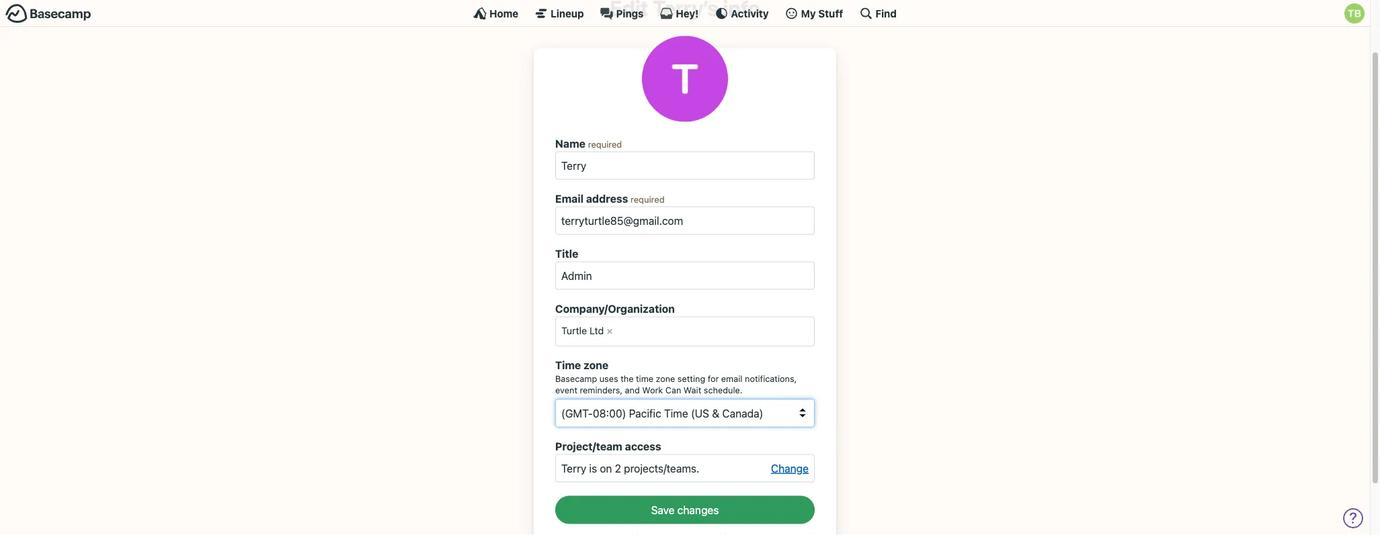 Task type: locate. For each thing, give the bounding box(es) containing it.
None text field
[[555, 152, 815, 180]]

zone up uses
[[584, 360, 609, 373]]

main element
[[0, 0, 1371, 27]]

Company/Organization text field
[[618, 323, 809, 341]]

access
[[625, 441, 661, 453]]

None submit
[[555, 497, 815, 525]]

pings
[[616, 7, 644, 19]]

the
[[621, 375, 634, 385]]

0 vertical spatial required
[[588, 139, 622, 150]]

reminders,
[[580, 386, 623, 396]]

1 horizontal spatial zone
[[656, 375, 675, 385]]

turtle
[[562, 326, 587, 337]]

tim burton image
[[1345, 3, 1365, 24]]

hey!
[[676, 7, 699, 19]]

on
[[600, 463, 612, 476]]

required right address
[[631, 195, 665, 205]]

lineup
[[551, 7, 584, 19]]

find
[[876, 7, 897, 19]]

schedule.
[[704, 386, 743, 396]]

change
[[771, 463, 809, 476]]

0 vertical spatial zone
[[584, 360, 609, 373]]

1 vertical spatial zone
[[656, 375, 675, 385]]

terry image
[[642, 36, 728, 122]]

basecamp
[[555, 375, 597, 385]]

work
[[642, 386, 663, 396]]

required right name
[[588, 139, 622, 150]]

hey! button
[[660, 7, 699, 20]]

time
[[555, 360, 581, 373]]

required
[[588, 139, 622, 150], [631, 195, 665, 205]]

my stuff button
[[785, 7, 844, 20]]

1 horizontal spatial required
[[631, 195, 665, 205]]

None email field
[[555, 207, 815, 235]]

pings button
[[600, 7, 644, 20]]

my stuff
[[801, 7, 844, 19]]

notifications,
[[745, 375, 797, 385]]

lineup link
[[535, 7, 584, 20]]

1 vertical spatial required
[[631, 195, 665, 205]]

projects/teams.
[[624, 463, 700, 476]]

terry
[[562, 463, 587, 476]]

zone up can
[[656, 375, 675, 385]]

company/organization
[[555, 303, 675, 316]]

0 horizontal spatial required
[[588, 139, 622, 150]]

setting
[[678, 375, 706, 385]]

name required
[[555, 137, 622, 150]]

change link
[[771, 461, 809, 477]]

home link
[[474, 7, 519, 20]]

zone
[[584, 360, 609, 373], [656, 375, 675, 385]]

email address required
[[555, 193, 665, 205]]

email
[[555, 193, 584, 205]]

uses
[[600, 375, 618, 385]]

home
[[490, 7, 519, 19]]

time
[[636, 375, 654, 385]]

required inside name required
[[588, 139, 622, 150]]

ltd
[[590, 326, 604, 337]]

required inside email address required
[[631, 195, 665, 205]]

event
[[555, 386, 578, 396]]



Task type: vqa. For each thing, say whether or not it's contained in the screenshot.
open
no



Task type: describe. For each thing, give the bounding box(es) containing it.
switch accounts image
[[5, 3, 91, 24]]

× link
[[603, 325, 617, 338]]

find button
[[860, 7, 897, 20]]

and
[[625, 386, 640, 396]]

activity link
[[715, 7, 769, 20]]

project/team
[[555, 441, 623, 453]]

stuff
[[819, 7, 844, 19]]

project/team access
[[555, 441, 661, 453]]

address
[[586, 193, 628, 205]]

is
[[589, 463, 597, 476]]

×
[[607, 326, 613, 337]]

terry is on 2 projects/teams.
[[562, 463, 700, 476]]

turtle ltd ×
[[562, 326, 613, 337]]

title
[[555, 248, 579, 261]]

2
[[615, 463, 621, 476]]

for
[[708, 375, 719, 385]]

name
[[555, 137, 586, 150]]

activity
[[731, 7, 769, 19]]

time zone basecamp uses the time zone setting for email notifications, event reminders, and work can wait schedule.
[[555, 360, 797, 396]]

Title text field
[[555, 262, 815, 290]]

email
[[722, 375, 743, 385]]

0 horizontal spatial zone
[[584, 360, 609, 373]]

can
[[666, 386, 681, 396]]

wait
[[684, 386, 702, 396]]

my
[[801, 7, 816, 19]]



